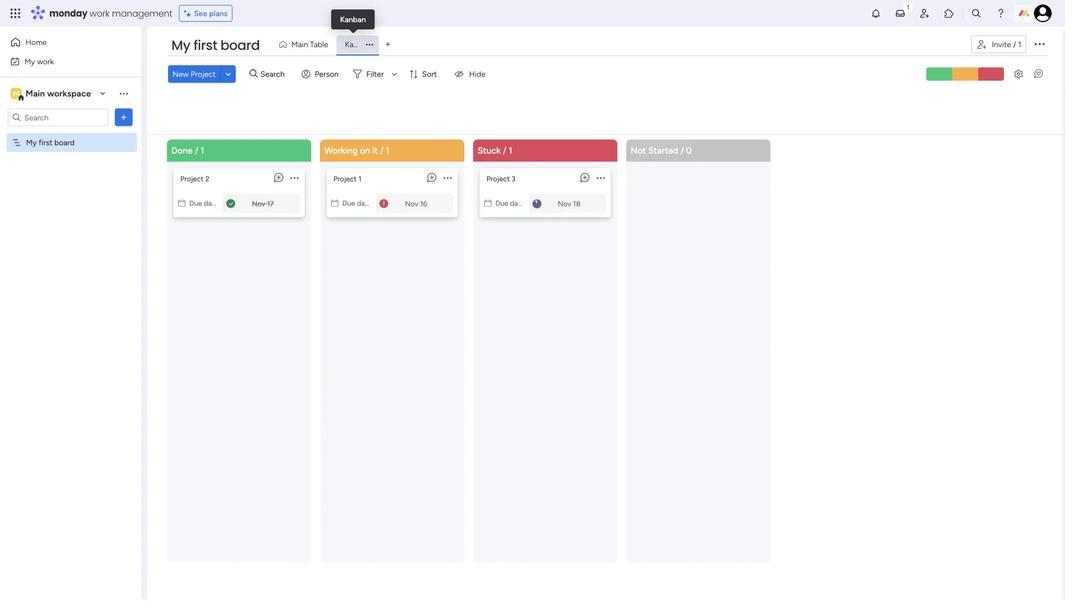 Task type: describe. For each thing, give the bounding box(es) containing it.
done / 1
[[172, 145, 204, 156]]

main for main workspace
[[26, 88, 45, 99]]

arrow down image
[[388, 67, 401, 81]]

nov 16
[[405, 200, 427, 208]]

board inside list box
[[54, 138, 75, 147]]

project 3
[[487, 175, 516, 183]]

18
[[573, 200, 581, 208]]

v2 calendar view small outline image
[[331, 199, 339, 208]]

date for done
[[204, 199, 219, 208]]

v2 overdue deadline image
[[380, 199, 389, 209]]

management
[[112, 7, 172, 19]]

new project
[[173, 69, 216, 79]]

/ for invite
[[1014, 40, 1017, 49]]

see plans
[[194, 9, 228, 18]]

my work button
[[7, 52, 119, 70]]

my inside list box
[[26, 138, 37, 147]]

Search in workspace field
[[23, 111, 93, 124]]

1 for stuck / 1
[[509, 145, 513, 156]]

3
[[512, 175, 516, 183]]

project 2
[[180, 175, 210, 183]]

project for done / 1
[[180, 175, 204, 183]]

select product image
[[10, 8, 21, 19]]

filter button
[[349, 65, 401, 83]]

work for monday
[[90, 7, 110, 19]]

my first board list box
[[0, 131, 142, 302]]

1 right it
[[386, 145, 390, 156]]

/ for stuck
[[503, 145, 507, 156]]

person button
[[297, 65, 346, 83]]

kanban button
[[337, 36, 379, 53]]

options image
[[362, 41, 378, 48]]

date for stuck
[[510, 199, 525, 208]]

stuck
[[478, 145, 501, 156]]

main table button
[[274, 36, 337, 53]]

my inside field
[[172, 36, 190, 55]]

main for main table
[[292, 40, 308, 49]]

monday
[[49, 7, 87, 19]]

done
[[172, 145, 193, 156]]

new
[[173, 69, 189, 79]]

home
[[26, 37, 47, 47]]

v2 done deadline image
[[227, 199, 235, 209]]

my first board inside list box
[[26, 138, 75, 147]]

not started / 0
[[631, 145, 692, 156]]

apps image
[[944, 8, 955, 19]]

see
[[194, 9, 207, 18]]

started
[[649, 145, 679, 156]]

main table
[[292, 40, 328, 49]]

john smith image
[[1035, 4, 1053, 22]]

project inside button
[[191, 69, 216, 79]]

monday work management
[[49, 7, 172, 19]]

due date for stuck
[[496, 199, 525, 208]]

nov 17
[[252, 200, 274, 208]]

1 image
[[904, 1, 914, 13]]

due for stuck
[[496, 199, 509, 208]]

m
[[13, 89, 19, 98]]

add view image
[[386, 40, 390, 48]]

kanban inside button
[[345, 40, 371, 49]]

project 1
[[334, 175, 362, 183]]

workspace
[[47, 88, 91, 99]]

notifications image
[[871, 8, 882, 19]]

help image
[[996, 8, 1007, 19]]

nov for done / 1
[[252, 200, 266, 208]]

inbox image
[[895, 8, 907, 19]]

search everything image
[[972, 8, 983, 19]]



Task type: locate. For each thing, give the bounding box(es) containing it.
board up angle down image
[[221, 36, 260, 55]]

/ right stuck
[[503, 145, 507, 156]]

new project button
[[168, 65, 220, 83]]

3 nov from the left
[[558, 200, 572, 208]]

my down search in workspace field
[[26, 138, 37, 147]]

Search field
[[258, 66, 291, 82]]

date left v2 overdue deadline image
[[357, 199, 372, 208]]

invite members image
[[920, 8, 931, 19]]

0 horizontal spatial options image
[[118, 112, 129, 123]]

due date
[[189, 199, 219, 208], [343, 199, 372, 208], [496, 199, 525, 208]]

working on it / 1
[[325, 145, 390, 156]]

1 down working on it / 1
[[359, 175, 362, 183]]

v2 calendar view small outline image for stuck
[[485, 199, 492, 208]]

v2 calendar view small outline image down project 2
[[178, 199, 185, 208]]

board inside field
[[221, 36, 260, 55]]

main
[[292, 40, 308, 49], [26, 88, 45, 99]]

due date for done
[[189, 199, 219, 208]]

invite
[[993, 40, 1012, 49]]

work for my
[[37, 57, 54, 66]]

work down home
[[37, 57, 54, 66]]

home button
[[7, 33, 119, 51]]

due for working
[[343, 199, 355, 208]]

1 vertical spatial first
[[39, 138, 53, 147]]

v2 calendar view small outline image
[[178, 199, 185, 208], [485, 199, 492, 208]]

project up v2 calendar view small outline image
[[334, 175, 357, 183]]

/ left 0 at the right of page
[[681, 145, 685, 156]]

2 due from the left
[[343, 199, 355, 208]]

options image down john smith icon
[[1034, 37, 1047, 50]]

0 horizontal spatial my first board
[[26, 138, 75, 147]]

3 due from the left
[[496, 199, 509, 208]]

1 horizontal spatial date
[[357, 199, 372, 208]]

0 horizontal spatial work
[[37, 57, 54, 66]]

my first board up angle down image
[[172, 36, 260, 55]]

1 nov from the left
[[252, 200, 266, 208]]

kanban up kanban button
[[340, 15, 366, 24]]

angle down image
[[226, 70, 231, 78]]

on
[[360, 145, 370, 156]]

v2 calendar view small outline image for done
[[178, 199, 185, 208]]

3 date from the left
[[510, 199, 525, 208]]

my first board inside field
[[172, 36, 260, 55]]

main right workspace image
[[26, 88, 45, 99]]

2 horizontal spatial nov
[[558, 200, 572, 208]]

project left 2
[[180, 175, 204, 183]]

my work
[[24, 57, 54, 66]]

table
[[310, 40, 328, 49]]

first up new project button
[[194, 36, 217, 55]]

project
[[191, 69, 216, 79], [180, 175, 204, 183], [334, 175, 357, 183], [487, 175, 510, 183]]

board down search in workspace field
[[54, 138, 75, 147]]

filter
[[367, 69, 384, 79]]

nov
[[252, 200, 266, 208], [405, 200, 419, 208], [558, 200, 572, 208]]

invite / 1 button
[[972, 36, 1027, 53]]

plans
[[209, 9, 228, 18]]

first down search in workspace field
[[39, 138, 53, 147]]

2 horizontal spatial due date
[[496, 199, 525, 208]]

/ right it
[[380, 145, 384, 156]]

/ for done
[[195, 145, 198, 156]]

hide button
[[447, 65, 493, 83]]

board
[[221, 36, 260, 55], [54, 138, 75, 147]]

3 due date from the left
[[496, 199, 525, 208]]

/
[[1014, 40, 1017, 49], [195, 145, 198, 156], [380, 145, 384, 156], [503, 145, 507, 156], [681, 145, 685, 156]]

0 horizontal spatial due date
[[189, 199, 219, 208]]

due for done
[[189, 199, 202, 208]]

1 date from the left
[[204, 199, 219, 208]]

work right monday
[[90, 7, 110, 19]]

due down project 2
[[189, 199, 202, 208]]

0 horizontal spatial first
[[39, 138, 53, 147]]

1 horizontal spatial my first board
[[172, 36, 260, 55]]

main inside button
[[292, 40, 308, 49]]

due
[[189, 199, 202, 208], [343, 199, 355, 208], [496, 199, 509, 208]]

my first board down search in workspace field
[[26, 138, 75, 147]]

0 horizontal spatial due
[[189, 199, 202, 208]]

2 horizontal spatial date
[[510, 199, 525, 208]]

1 due date from the left
[[189, 199, 219, 208]]

v2 search image
[[250, 68, 258, 80]]

/ right "invite"
[[1014, 40, 1017, 49]]

17
[[267, 200, 274, 208]]

workspace options image
[[118, 88, 129, 99]]

it
[[373, 145, 378, 156]]

1 vertical spatial board
[[54, 138, 75, 147]]

row group containing done
[[165, 140, 778, 600]]

first inside list box
[[39, 138, 53, 147]]

workspace selection element
[[11, 87, 93, 101]]

my
[[172, 36, 190, 55], [24, 57, 35, 66], [26, 138, 37, 147]]

options image down workspace options icon
[[118, 112, 129, 123]]

0 horizontal spatial main
[[26, 88, 45, 99]]

sort button
[[405, 65, 444, 83]]

1 horizontal spatial v2 calendar view small outline image
[[485, 199, 492, 208]]

My first board field
[[169, 36, 263, 55]]

due date for working
[[343, 199, 372, 208]]

date for working
[[357, 199, 372, 208]]

1 horizontal spatial due date
[[343, 199, 372, 208]]

stuck / 1
[[478, 145, 513, 156]]

my first board
[[172, 36, 260, 55], [26, 138, 75, 147]]

1 inside button
[[1019, 40, 1022, 49]]

2
[[205, 175, 210, 183]]

main workspace
[[26, 88, 91, 99]]

/ inside button
[[1014, 40, 1017, 49]]

nov 18
[[558, 200, 581, 208]]

working
[[325, 145, 358, 156]]

project right new
[[191, 69, 216, 79]]

0 vertical spatial my
[[172, 36, 190, 55]]

2 due date from the left
[[343, 199, 372, 208]]

/ right done
[[195, 145, 198, 156]]

work inside button
[[37, 57, 54, 66]]

16
[[420, 200, 427, 208]]

my down home
[[24, 57, 35, 66]]

1 horizontal spatial board
[[221, 36, 260, 55]]

0 vertical spatial first
[[194, 36, 217, 55]]

1 right done
[[201, 145, 204, 156]]

sort
[[422, 69, 437, 79]]

0 horizontal spatial v2 calendar view small outline image
[[178, 199, 185, 208]]

1 vertical spatial kanban
[[345, 40, 371, 49]]

1 horizontal spatial nov
[[405, 200, 419, 208]]

1 right "invite"
[[1019, 40, 1022, 49]]

2 nov from the left
[[405, 200, 419, 208]]

v2 calendar view small outline image down project 3
[[485, 199, 492, 208]]

see plans button
[[179, 5, 233, 22]]

kanban
[[340, 15, 366, 24], [345, 40, 371, 49]]

first
[[194, 36, 217, 55], [39, 138, 53, 147]]

0 vertical spatial board
[[221, 36, 260, 55]]

1 for done / 1
[[201, 145, 204, 156]]

1 vertical spatial my
[[24, 57, 35, 66]]

1 right stuck
[[509, 145, 513, 156]]

nov for stuck / 1
[[558, 200, 572, 208]]

1 horizontal spatial options image
[[1034, 37, 1047, 50]]

1 horizontal spatial due
[[343, 199, 355, 208]]

row group
[[165, 140, 778, 600]]

0
[[687, 145, 692, 156]]

0 vertical spatial main
[[292, 40, 308, 49]]

options image
[[1034, 37, 1047, 50], [118, 112, 129, 123]]

1
[[1019, 40, 1022, 49], [201, 145, 204, 156], [386, 145, 390, 156], [509, 145, 513, 156], [359, 175, 362, 183]]

work
[[90, 7, 110, 19], [37, 57, 54, 66]]

2 horizontal spatial due
[[496, 199, 509, 208]]

due date right v2 calendar view small outline image
[[343, 199, 372, 208]]

1 vertical spatial work
[[37, 57, 54, 66]]

due date down 2
[[189, 199, 219, 208]]

2 vertical spatial my
[[26, 138, 37, 147]]

nov left the 16
[[405, 200, 419, 208]]

main left table
[[292, 40, 308, 49]]

hide
[[469, 69, 486, 79]]

2 date from the left
[[357, 199, 372, 208]]

date down 3
[[510, 199, 525, 208]]

my inside button
[[24, 57, 35, 66]]

due right v2 calendar view small outline image
[[343, 199, 355, 208]]

project left 3
[[487, 175, 510, 183]]

kanban left add view icon
[[345, 40, 371, 49]]

1 horizontal spatial work
[[90, 7, 110, 19]]

option
[[0, 133, 142, 135]]

0 vertical spatial options image
[[1034, 37, 1047, 50]]

main inside workspace selection element
[[26, 88, 45, 99]]

due date down 3
[[496, 199, 525, 208]]

1 v2 calendar view small outline image from the left
[[178, 199, 185, 208]]

person
[[315, 69, 339, 79]]

due down project 3
[[496, 199, 509, 208]]

nov for working on it / 1
[[405, 200, 419, 208]]

0 vertical spatial work
[[90, 7, 110, 19]]

1 due from the left
[[189, 199, 202, 208]]

0 horizontal spatial date
[[204, 199, 219, 208]]

project for working on it / 1
[[334, 175, 357, 183]]

0 horizontal spatial board
[[54, 138, 75, 147]]

date left v2 done deadline icon
[[204, 199, 219, 208]]

workspace image
[[11, 87, 22, 100]]

1 for invite / 1
[[1019, 40, 1022, 49]]

date
[[204, 199, 219, 208], [357, 199, 372, 208], [510, 199, 525, 208]]

0 vertical spatial kanban
[[340, 15, 366, 24]]

2 v2 calendar view small outline image from the left
[[485, 199, 492, 208]]

my up new
[[172, 36, 190, 55]]

1 vertical spatial my first board
[[26, 138, 75, 147]]

nov left 18
[[558, 200, 572, 208]]

1 vertical spatial options image
[[118, 112, 129, 123]]

first inside field
[[194, 36, 217, 55]]

0 horizontal spatial nov
[[252, 200, 266, 208]]

project for stuck / 1
[[487, 175, 510, 183]]

0 vertical spatial my first board
[[172, 36, 260, 55]]

1 horizontal spatial main
[[292, 40, 308, 49]]

nov left the "17"
[[252, 200, 266, 208]]

invite / 1
[[993, 40, 1022, 49]]

1 vertical spatial main
[[26, 88, 45, 99]]

1 horizontal spatial first
[[194, 36, 217, 55]]

not
[[631, 145, 647, 156]]



Task type: vqa. For each thing, say whether or not it's contained in the screenshot.
Stuck's v2 calendar view small outline icon
yes



